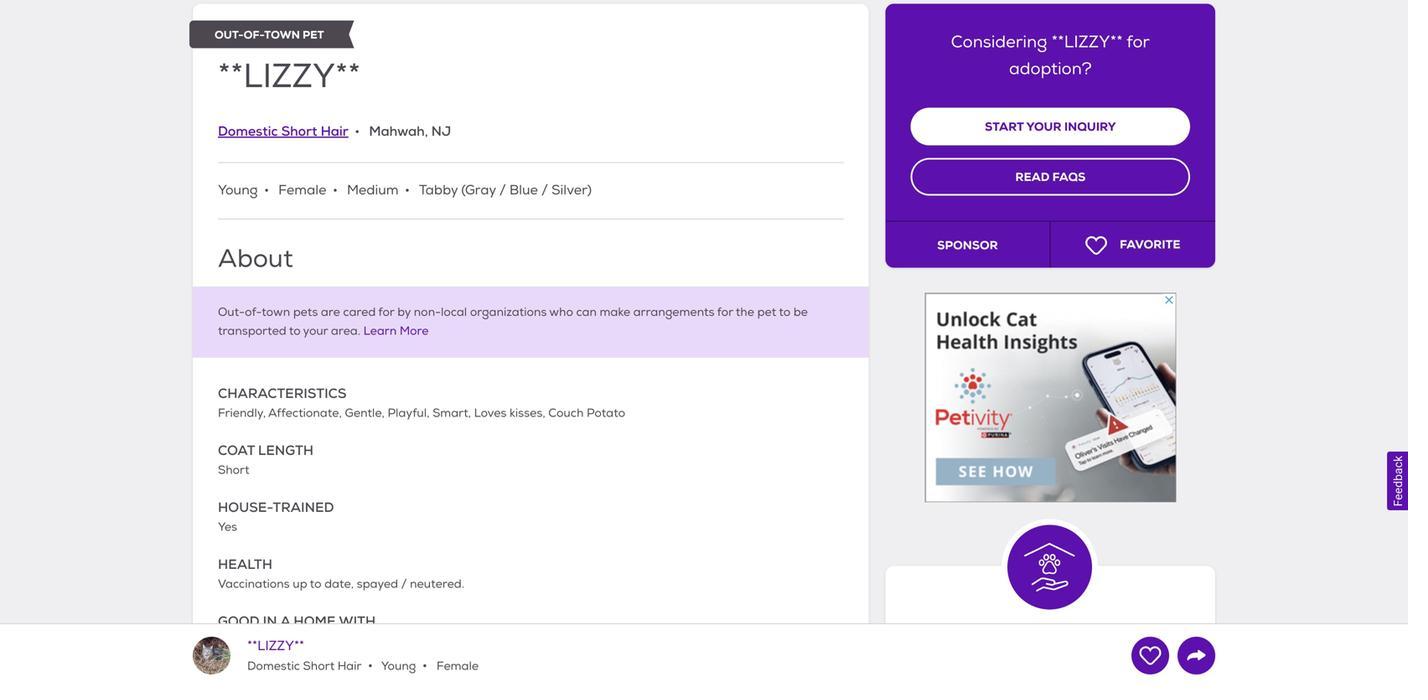 Task type: vqa. For each thing, say whether or not it's contained in the screenshot.
leftmost for
yes



Task type: locate. For each thing, give the bounding box(es) containing it.
1 vertical spatial out-
[[218, 305, 245, 320]]

/ left blue
[[500, 182, 506, 199]]

kisses,
[[510, 406, 546, 421]]

vaccinations
[[218, 577, 290, 592]]

1 horizontal spatial pet
[[758, 305, 777, 320]]

0 vertical spatial young
[[218, 182, 258, 199]]

to right up at the left of page
[[310, 577, 322, 592]]

young
[[218, 182, 258, 199], [379, 659, 416, 674]]

coat length short
[[218, 442, 314, 478]]

0 vertical spatial **lizzy**
[[1052, 31, 1123, 53]]

non-
[[414, 305, 441, 320]]

0 vertical spatial of-
[[244, 28, 264, 42]]

1 vertical spatial **lizzy**
[[218, 55, 361, 98]]

/
[[500, 182, 506, 199], [542, 182, 548, 199], [401, 577, 407, 592]]

of-
[[244, 28, 264, 42], [245, 305, 262, 320]]

learn more
[[364, 324, 429, 339]]

0 horizontal spatial pet
[[303, 28, 324, 42]]

good in a home with other cats, children.
[[218, 613, 376, 649]]

hair inside 'pet type' element
[[321, 122, 349, 140]]

female
[[278, 182, 327, 199], [434, 659, 479, 674]]

favorite
[[1120, 237, 1181, 252]]

to left your
[[289, 324, 301, 339]]

0 vertical spatial hair
[[321, 122, 349, 140]]

read faqs
[[1016, 169, 1086, 185]]

domestic inside 'pet type' element
[[218, 122, 278, 140]]

**lizzy**
[[1052, 31, 1123, 53], [218, 55, 361, 98], [247, 638, 304, 655]]

faqs
[[1053, 169, 1086, 185]]

1 vertical spatial female
[[434, 659, 479, 674]]

smart,
[[433, 406, 471, 421]]

sponsor
[[938, 238, 999, 253]]

adoption?
[[1010, 58, 1092, 80]]

yes
[[218, 520, 237, 535]]

young inside pet physical characteristics element
[[218, 182, 258, 199]]

characteristics friendly, affectionate, gentle, playful, smart, loves kisses, couch potato
[[218, 385, 626, 421]]

of- inside out-of-town pets are cared for by non-local organizations who can make arrangements for the pet to be transported to your area.
[[245, 305, 262, 320]]

1 horizontal spatial to
[[310, 577, 322, 592]]

**lizzy** for young
[[247, 638, 304, 655]]

**lizzy** up adoption?
[[1052, 31, 1123, 53]]

1 horizontal spatial /
[[500, 182, 506, 199]]

domestic
[[218, 122, 278, 140], [247, 659, 300, 674]]

to
[[779, 305, 791, 320], [289, 324, 301, 339], [310, 577, 322, 592]]

**lizzy** down out-of-town pet
[[218, 55, 361, 98]]

out-
[[215, 28, 244, 42], [218, 305, 245, 320]]

about
[[218, 243, 293, 275]]

2 horizontal spatial to
[[779, 305, 791, 320]]

considering
[[952, 31, 1048, 53]]

hair down with
[[338, 659, 362, 674]]

0 horizontal spatial to
[[289, 324, 301, 339]]

(gray
[[462, 182, 496, 199]]

read faqs link
[[911, 158, 1191, 196]]

town inside out-of-town pets are cared for by non-local organizations who can make arrangements for the pet to be transported to your area.
[[262, 305, 290, 320]]

**lizzy** down in
[[247, 638, 304, 655]]

spayed
[[357, 577, 398, 592]]

/ right blue
[[542, 182, 548, 199]]

hair
[[321, 122, 349, 140], [338, 659, 362, 674]]

0 vertical spatial female
[[278, 182, 327, 199]]

to left be on the right of page
[[779, 305, 791, 320]]

learn
[[364, 324, 397, 339]]

the
[[736, 305, 755, 320]]

start your inquiry link
[[911, 108, 1191, 145]]

0 vertical spatial domestic short hair
[[218, 122, 349, 140]]

0 vertical spatial short
[[281, 122, 318, 140]]

1 horizontal spatial female
[[434, 659, 479, 674]]

/ right spayed
[[401, 577, 407, 592]]

gentle,
[[345, 406, 385, 421]]

inquiry
[[1065, 119, 1117, 135]]

0 vertical spatial town
[[264, 28, 300, 42]]

read
[[1016, 169, 1050, 185]]

0 horizontal spatial female
[[278, 182, 327, 199]]

short
[[281, 122, 318, 140], [218, 463, 250, 478], [303, 659, 335, 674]]

for
[[1127, 31, 1151, 53], [378, 305, 395, 320], [717, 305, 734, 320]]

1 vertical spatial of-
[[245, 305, 262, 320]]

make
[[600, 305, 631, 320]]

can
[[576, 305, 597, 320]]

domestic short hair
[[218, 122, 349, 140], [247, 659, 362, 674]]

0 vertical spatial to
[[779, 305, 791, 320]]

out-of-town pets are cared for by non-local organizations who can make arrangements for the pet to be transported to your area.
[[218, 305, 808, 339]]

short inside 'pet type' element
[[281, 122, 318, 140]]

loves
[[474, 406, 507, 421]]

out-of-town pet
[[215, 28, 324, 42]]

0 vertical spatial out-
[[215, 28, 244, 42]]

1 vertical spatial hair
[[338, 659, 362, 674]]

silver)
[[552, 182, 592, 199]]

1 horizontal spatial young
[[379, 659, 416, 674]]

cc
[[1151, 624, 1186, 656]]

mahwah, nj
[[369, 122, 451, 140]]

local
[[441, 305, 467, 320]]

medium
[[347, 182, 399, 199]]

female inside pet physical characteristics element
[[278, 182, 327, 199]]

0 horizontal spatial young
[[218, 182, 258, 199]]

pet
[[303, 28, 324, 42], [758, 305, 777, 320]]

2 vertical spatial **lizzy**
[[247, 638, 304, 655]]

house-
[[218, 499, 273, 516]]

0 vertical spatial domestic
[[218, 122, 278, 140]]

1 vertical spatial short
[[218, 463, 250, 478]]

out- inside out-of-town pets are cared for by non-local organizations who can make arrangements for the pet to be transported to your area.
[[218, 305, 245, 320]]

hair left mahwah,
[[321, 122, 349, 140]]

2 horizontal spatial for
[[1127, 31, 1151, 53]]

1 vertical spatial town
[[262, 305, 290, 320]]

cared
[[343, 305, 376, 320]]

0 horizontal spatial /
[[401, 577, 407, 592]]

town
[[264, 28, 300, 42], [262, 305, 290, 320]]

2 vertical spatial to
[[310, 577, 322, 592]]

out- for out-of-town pet
[[215, 28, 244, 42]]

1 vertical spatial pet
[[758, 305, 777, 320]]



Task type: describe. For each thing, give the bounding box(es) containing it.
arrangements
[[634, 305, 715, 320]]

with
[[339, 613, 376, 630]]

date,
[[325, 577, 354, 592]]

town for pet
[[264, 28, 300, 42]]

**lizzy** inside considering       **lizzy**       for adoption?
[[1052, 31, 1123, 53]]

tabby
[[419, 182, 458, 199]]

your
[[303, 324, 328, 339]]

to inside health vaccinations up to date, spayed / neutered.
[[310, 577, 322, 592]]

start
[[985, 119, 1024, 135]]

home
[[294, 613, 336, 630]]

creature comforts cc
[[916, 624, 1186, 656]]

characteristics
[[218, 385, 347, 402]]

other
[[218, 634, 251, 649]]

good
[[218, 613, 260, 630]]

1 vertical spatial domestic short hair
[[247, 659, 362, 674]]

blue
[[510, 182, 538, 199]]

of- for out-of-town pet
[[244, 28, 264, 42]]

up
[[293, 577, 307, 592]]

advertisement element
[[925, 293, 1177, 503]]

length
[[258, 442, 314, 459]]

more
[[400, 324, 429, 339]]

1 vertical spatial young
[[379, 659, 416, 674]]

for inside considering       **lizzy**       for adoption?
[[1127, 31, 1151, 53]]

house-trained yes
[[218, 499, 334, 535]]

**lizzy** for mahwah, nj
[[218, 55, 361, 98]]

coat
[[218, 442, 255, 459]]

mahwah,
[[369, 122, 428, 140]]

learn more link
[[364, 324, 429, 339]]

tabby (gray / blue / silver)
[[419, 182, 592, 199]]

1 vertical spatial domestic
[[247, 659, 300, 674]]

domestic short hair inside 'pet type' element
[[218, 122, 349, 140]]

pet physical characteristics element
[[218, 180, 844, 201]]

creature
[[916, 624, 1025, 656]]

short inside coat length short
[[218, 463, 250, 478]]

are
[[321, 305, 340, 320]]

affectionate,
[[268, 406, 342, 421]]

**lizzy** image
[[193, 637, 231, 675]]

pet inside out-of-town pets are cared for by non-local organizations who can make arrangements for the pet to be transported to your area.
[[758, 305, 777, 320]]

0 vertical spatial pet
[[303, 28, 324, 42]]

creature comforts cc link
[[903, 624, 1199, 656]]

1 vertical spatial to
[[289, 324, 301, 339]]

health vaccinations up to date, spayed / neutered.
[[218, 556, 465, 592]]

pets
[[293, 305, 318, 320]]

playful,
[[388, 406, 430, 421]]

potato
[[587, 406, 626, 421]]

sponsor button
[[886, 222, 1051, 268]]

transported
[[218, 324, 287, 339]]

neutered.
[[410, 577, 465, 592]]

children.
[[284, 634, 331, 649]]

of- for out-of-town pets are cared for by non-local organizations who can make arrangements for the pet to be transported to your area.
[[245, 305, 262, 320]]

favorite button
[[1051, 222, 1216, 268]]

start your inquiry
[[985, 119, 1117, 135]]

trained
[[273, 499, 334, 516]]

1 horizontal spatial for
[[717, 305, 734, 320]]

your
[[1027, 119, 1062, 135]]

be
[[794, 305, 808, 320]]

friendly,
[[218, 406, 266, 421]]

out- for out-of-town pets are cared for by non-local organizations who can make arrangements for the pet to be transported to your area.
[[218, 305, 245, 320]]

considering       **lizzy**       for adoption?
[[952, 31, 1151, 80]]

a
[[281, 613, 290, 630]]

2 vertical spatial short
[[303, 659, 335, 674]]

organizations
[[470, 305, 547, 320]]

2 horizontal spatial /
[[542, 182, 548, 199]]

domestic short hair link
[[218, 122, 349, 140]]

couch
[[549, 406, 584, 421]]

nj
[[432, 122, 451, 140]]

health
[[218, 556, 273, 573]]

who
[[550, 305, 573, 320]]

town for pets
[[262, 305, 290, 320]]

by
[[398, 305, 411, 320]]

area.
[[331, 324, 361, 339]]

cats,
[[254, 634, 281, 649]]

pet type element
[[218, 121, 451, 142]]

in
[[263, 613, 277, 630]]

0 horizontal spatial for
[[378, 305, 395, 320]]

/ inside health vaccinations up to date, spayed / neutered.
[[401, 577, 407, 592]]

comforts
[[1031, 624, 1144, 656]]



